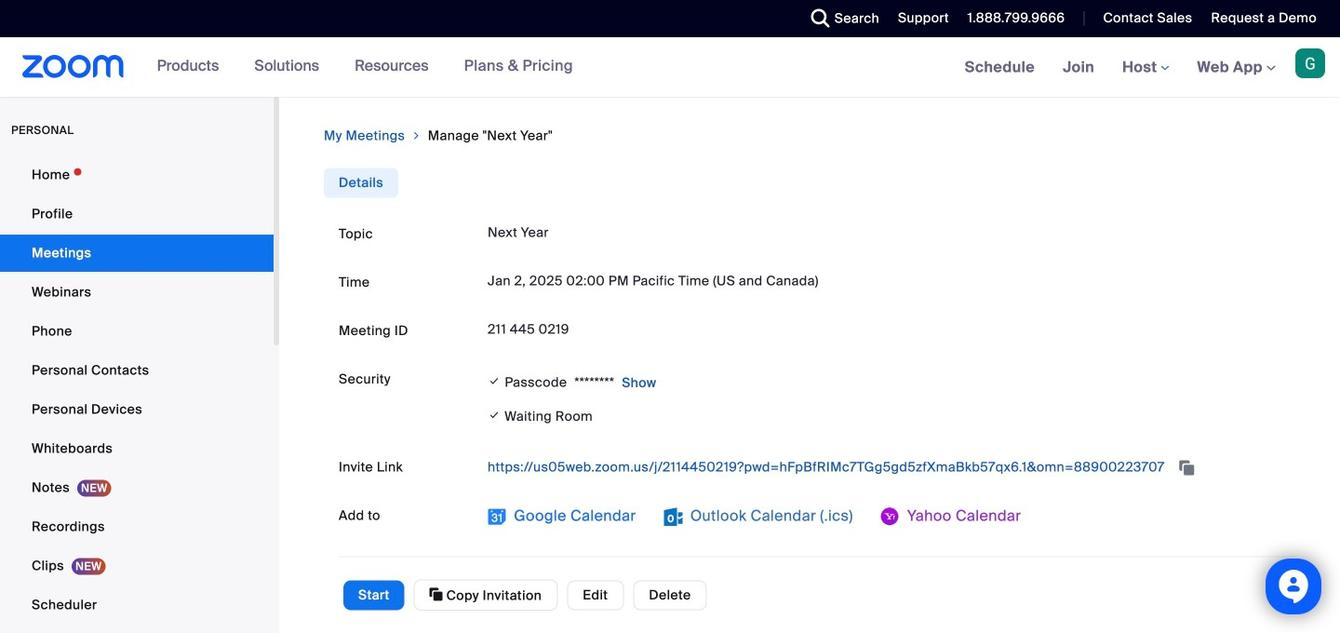 Task type: vqa. For each thing, say whether or not it's contained in the screenshot.
Add to Outlook Calendar (.ics) image
yes



Task type: locate. For each thing, give the bounding box(es) containing it.
right image
[[411, 127, 422, 145]]

checked image
[[488, 372, 501, 390]]

tab
[[324, 168, 399, 198]]

zoom logo image
[[22, 55, 124, 78]]

banner
[[0, 37, 1341, 98]]

add to outlook calendar (.ics) image
[[664, 507, 683, 526]]

application
[[488, 453, 1281, 482]]

add to yahoo calendar image
[[881, 507, 900, 526]]



Task type: describe. For each thing, give the bounding box(es) containing it.
checked image
[[488, 405, 501, 425]]

product information navigation
[[143, 37, 587, 97]]

profile picture image
[[1296, 48, 1326, 78]]

meetings navigation
[[951, 37, 1341, 98]]

manage my meeting tab control tab list
[[324, 168, 399, 198]]

copy image
[[430, 586, 443, 603]]

personal menu menu
[[0, 156, 274, 633]]

add to google calendar image
[[488, 507, 507, 526]]

manage next year navigation
[[324, 127, 1296, 146]]



